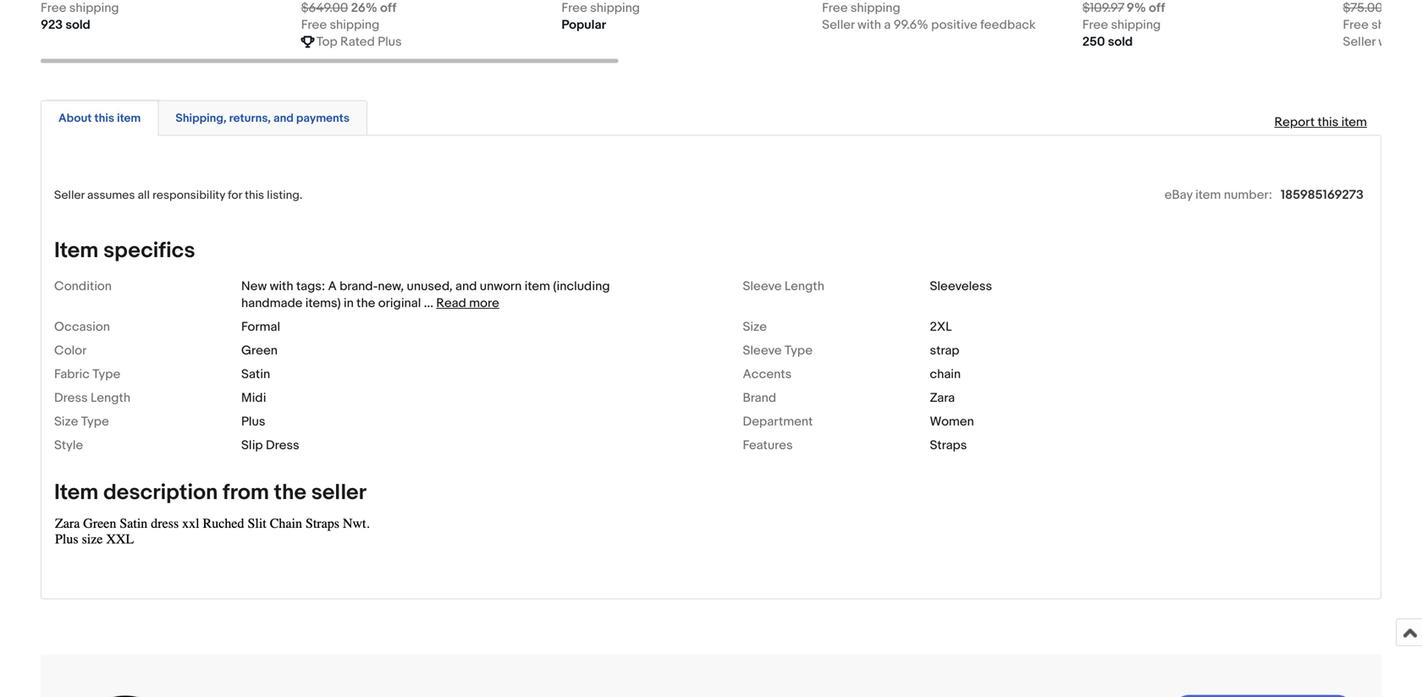 Task type: locate. For each thing, give the bounding box(es) containing it.
dress right slip
[[266, 438, 299, 453]]

with left the 99
[[1379, 34, 1402, 50]]

1 horizontal spatial and
[[455, 279, 477, 294]]

previous price $109.97 9% off text field
[[1083, 0, 1165, 17]]

and
[[273, 111, 294, 126], [455, 279, 477, 294]]

this right report
[[1318, 115, 1339, 130]]

this
[[94, 111, 114, 126], [1318, 115, 1339, 130], [245, 188, 264, 203]]

shipping inside free shipping 923 sold
[[69, 0, 119, 16]]

sold right 250 on the top
[[1108, 34, 1133, 50]]

type up the dress length
[[92, 367, 121, 382]]

1 vertical spatial length
[[91, 391, 130, 406]]

the inside new with tags: a brand-new, unused, and unworn item (including handmade items) in the original ...
[[357, 296, 375, 311]]

sleeve type
[[743, 343, 813, 359]]

0 vertical spatial with
[[858, 17, 881, 33]]

length for sleeve length
[[785, 279, 825, 294]]

a inside 'free shipping seller with a 99.6% positive feedback'
[[884, 17, 891, 33]]

free shipping text field for seller
[[822, 0, 901, 17]]

off inside the $649.00 26% off free shipping
[[380, 0, 396, 16]]

0 horizontal spatial plus
[[241, 415, 265, 430]]

description
[[103, 480, 218, 506]]

1 vertical spatial plus
[[241, 415, 265, 430]]

a left the 99
[[1405, 34, 1412, 50]]

0 vertical spatial plus
[[378, 34, 402, 50]]

2 horizontal spatial free shipping text field
[[1083, 17, 1161, 33]]

1 horizontal spatial off
[[1149, 0, 1165, 16]]

0 horizontal spatial with
[[270, 279, 293, 294]]

and up read more
[[455, 279, 477, 294]]

250 sold text field
[[1083, 33, 1133, 50]]

shipping up 923 sold text field
[[69, 0, 119, 16]]

shipping up rated
[[330, 17, 380, 33]]

1 horizontal spatial free shipping text field
[[822, 0, 901, 17]]

seller
[[822, 17, 855, 33], [1343, 34, 1376, 50], [54, 188, 85, 203]]

0 vertical spatial sold
[[66, 17, 90, 33]]

2 item from the top
[[54, 480, 99, 506]]

off for $109.97 9% off free shipping 250 sold
[[1149, 0, 1165, 16]]

with inside 'free shipping seller with a 99.6% positive feedback'
[[858, 17, 881, 33]]

the right in
[[357, 296, 375, 311]]

shipping down 9%
[[1111, 17, 1161, 33]]

sold
[[66, 17, 90, 33], [1108, 34, 1133, 50]]

1 vertical spatial seller
[[1343, 34, 1376, 50]]

1 horizontal spatial length
[[785, 279, 825, 294]]

item
[[117, 111, 141, 126], [1342, 115, 1367, 130], [1196, 188, 1221, 203], [525, 279, 550, 294]]

0 vertical spatial seller
[[822, 17, 855, 33]]

item up condition
[[54, 238, 99, 264]]

...
[[424, 296, 433, 311]]

off
[[380, 0, 396, 16], [1149, 0, 1165, 16]]

1 horizontal spatial dress
[[266, 438, 299, 453]]

number:
[[1224, 188, 1272, 203]]

fabric
[[54, 367, 90, 382]]

sleeve
[[743, 279, 782, 294], [743, 343, 782, 359]]

2 horizontal spatial free shipping text field
[[1343, 17, 1422, 33]]

for
[[228, 188, 242, 203]]

new,
[[378, 279, 404, 294]]

returns,
[[229, 111, 271, 126]]

0 horizontal spatial and
[[273, 111, 294, 126]]

this right for
[[245, 188, 264, 203]]

free inside free shipping popular
[[562, 0, 587, 16]]

Top Rated Plus text field
[[316, 33, 402, 50]]

shipping,
[[176, 111, 226, 126]]

report this item link
[[1266, 106, 1376, 138]]

0 horizontal spatial length
[[91, 391, 130, 406]]

Free shipping text field
[[41, 0, 119, 17], [301, 17, 380, 33], [1083, 17, 1161, 33]]

item right about
[[117, 111, 141, 126]]

size up style
[[54, 415, 78, 430]]

length down fabric type
[[91, 391, 130, 406]]

0 horizontal spatial seller
[[54, 188, 85, 203]]

2 off from the left
[[1149, 0, 1165, 16]]

item down style
[[54, 480, 99, 506]]

all
[[138, 188, 150, 203]]

0 horizontal spatial this
[[94, 111, 114, 126]]

free shipping text field up 99.6%
[[822, 0, 901, 17]]

dress down fabric
[[54, 391, 88, 406]]

sleeve up 'sleeve type' in the right of the page
[[743, 279, 782, 294]]

sold right 923
[[66, 17, 90, 33]]

1 horizontal spatial free shipping text field
[[301, 17, 380, 33]]

0 vertical spatial item
[[54, 238, 99, 264]]

185985169273
[[1281, 188, 1364, 203]]

shipping up 99.6%
[[851, 0, 901, 16]]

seller left 99.6%
[[822, 17, 855, 33]]

item inside button
[[117, 111, 141, 126]]

seller inside 'free shipping seller with a 99.6% positive feedback'
[[822, 17, 855, 33]]

plus
[[378, 34, 402, 50], [241, 415, 265, 430]]

0 horizontal spatial size
[[54, 415, 78, 430]]

1 horizontal spatial sold
[[1108, 34, 1133, 50]]

plus right rated
[[378, 34, 402, 50]]

sleeve up accents at the right
[[743, 343, 782, 359]]

0 vertical spatial type
[[785, 343, 813, 359]]

type down the dress length
[[81, 415, 109, 430]]

length up 'sleeve type' in the right of the page
[[785, 279, 825, 294]]

free shipping text field up top
[[301, 17, 380, 33]]

2 horizontal spatial this
[[1318, 115, 1339, 130]]

1 vertical spatial sold
[[1108, 34, 1133, 50]]

shipping
[[69, 0, 119, 16], [590, 0, 640, 16], [851, 0, 901, 16], [330, 17, 380, 33], [1111, 17, 1161, 33], [1372, 17, 1422, 33]]

Seller with a 99 text field
[[1343, 33, 1422, 50]]

about this item button
[[58, 110, 141, 126]]

free shipping seller with a 99.6% positive feedback
[[822, 0, 1036, 33]]

size up 'sleeve type' in the right of the page
[[743, 320, 767, 335]]

strap
[[930, 343, 960, 359]]

2 vertical spatial with
[[270, 279, 293, 294]]

0 horizontal spatial free shipping text field
[[562, 0, 640, 17]]

sleeve length
[[743, 279, 825, 294]]

and inside new with tags: a brand-new, unused, and unworn item (including handmade items) in the original ...
[[455, 279, 477, 294]]

0 horizontal spatial sold
[[66, 17, 90, 33]]

a left 99.6%
[[884, 17, 891, 33]]

1 horizontal spatial seller
[[822, 17, 855, 33]]

item inside new with tags: a brand-new, unused, and unworn item (including handmade items) in the original ...
[[525, 279, 550, 294]]

a
[[884, 17, 891, 33], [1405, 34, 1412, 50]]

previous price $649.00 26% off text field
[[301, 0, 396, 17]]

free shipping text field up popular
[[562, 0, 640, 17]]

Seller with a 99.6% positive feedback text field
[[822, 17, 1036, 33]]

0 vertical spatial sleeve
[[743, 279, 782, 294]]

1 sleeve from the top
[[743, 279, 782, 294]]

with up handmade
[[270, 279, 293, 294]]

size for size type
[[54, 415, 78, 430]]

length
[[785, 279, 825, 294], [91, 391, 130, 406]]

with inside the $75.00 free shipping seller with a 99
[[1379, 34, 1402, 50]]

1 vertical spatial size
[[54, 415, 78, 430]]

2 vertical spatial type
[[81, 415, 109, 430]]

with left 99.6%
[[858, 17, 881, 33]]

off right "26%"
[[380, 0, 396, 16]]

green
[[241, 343, 278, 359]]

1 horizontal spatial plus
[[378, 34, 402, 50]]

more
[[469, 296, 499, 311]]

1 horizontal spatial size
[[743, 320, 767, 335]]

listing.
[[267, 188, 303, 203]]

and right returns,
[[273, 111, 294, 126]]

1 off from the left
[[380, 0, 396, 16]]

free shipping text field down 9%
[[1083, 17, 1161, 33]]

shipping up popular
[[590, 0, 640, 16]]

1 item from the top
[[54, 238, 99, 264]]

previous price $75.00 7% off text field
[[1343, 0, 1422, 17]]

brand
[[743, 391, 776, 406]]

new
[[241, 279, 267, 294]]

0 vertical spatial and
[[273, 111, 294, 126]]

free shipping text field down $75.00
[[1343, 17, 1422, 33]]

payments
[[296, 111, 350, 126]]

free inside free shipping 923 sold
[[41, 0, 66, 16]]

seller left "assumes"
[[54, 188, 85, 203]]

0 horizontal spatial free shipping text field
[[41, 0, 119, 17]]

$649.00 26% off free shipping
[[301, 0, 396, 33]]

$75.00
[[1343, 0, 1383, 16]]

off inside "$109.97 9% off free shipping 250 sold"
[[1149, 0, 1165, 16]]

from
[[223, 480, 269, 506]]

shipping inside the $75.00 free shipping seller with a 99
[[1372, 17, 1422, 33]]

923
[[41, 17, 63, 33]]

plus down midi
[[241, 415, 265, 430]]

sleeve for sleeve type
[[743, 343, 782, 359]]

1 vertical spatial sleeve
[[743, 343, 782, 359]]

the
[[357, 296, 375, 311], [274, 480, 306, 506]]

1 vertical spatial item
[[54, 480, 99, 506]]

free inside the $75.00 free shipping seller with a 99
[[1343, 17, 1369, 33]]

0 vertical spatial the
[[357, 296, 375, 311]]

0 horizontal spatial dress
[[54, 391, 88, 406]]

feedback
[[980, 17, 1036, 33]]

1 horizontal spatial the
[[357, 296, 375, 311]]

with
[[858, 17, 881, 33], [1379, 34, 1402, 50], [270, 279, 293, 294]]

fabric type
[[54, 367, 121, 382]]

0 vertical spatial a
[[884, 17, 891, 33]]

0 vertical spatial size
[[743, 320, 767, 335]]

top rated plus
[[316, 34, 402, 50]]

free shipping text field for $109.97
[[1083, 17, 1161, 33]]

free shipping text field up 923
[[41, 0, 119, 17]]

2 horizontal spatial with
[[1379, 34, 1402, 50]]

0 vertical spatial dress
[[54, 391, 88, 406]]

$649.00
[[301, 0, 348, 16]]

dress
[[54, 391, 88, 406], [266, 438, 299, 453]]

1 horizontal spatial with
[[858, 17, 881, 33]]

Free shipping text field
[[562, 0, 640, 17], [822, 0, 901, 17], [1343, 17, 1422, 33]]

seller assumes all responsibility for this listing.
[[54, 188, 303, 203]]

about
[[58, 111, 92, 126]]

style
[[54, 438, 83, 453]]

0 horizontal spatial a
[[884, 17, 891, 33]]

0 horizontal spatial the
[[274, 480, 306, 506]]

this inside button
[[94, 111, 114, 126]]

shipping, returns, and payments
[[176, 111, 350, 126]]

rated
[[340, 34, 375, 50]]

item for item description from the seller
[[54, 480, 99, 506]]

straps
[[930, 438, 967, 453]]

seller down $75.00
[[1343, 34, 1376, 50]]

specifics
[[103, 238, 195, 264]]

shipping down previous price $75.00 7% off text box in the top right of the page
[[1372, 17, 1422, 33]]

1 horizontal spatial a
[[1405, 34, 1412, 50]]

this right about
[[94, 111, 114, 126]]

type up accents at the right
[[785, 343, 813, 359]]

item right unworn at the top of the page
[[525, 279, 550, 294]]

2 horizontal spatial seller
[[1343, 34, 1376, 50]]

tab list
[[41, 97, 1382, 136]]

1 vertical spatial type
[[92, 367, 121, 382]]

2 vertical spatial seller
[[54, 188, 85, 203]]

1 vertical spatial a
[[1405, 34, 1412, 50]]

free shipping text field for popular
[[562, 0, 640, 17]]

features
[[743, 438, 793, 453]]

sold inside "$109.97 9% off free shipping 250 sold"
[[1108, 34, 1133, 50]]

1 vertical spatial and
[[455, 279, 477, 294]]

0 vertical spatial length
[[785, 279, 825, 294]]

2 sleeve from the top
[[743, 343, 782, 359]]

shipping inside the $649.00 26% off free shipping
[[330, 17, 380, 33]]

item
[[54, 238, 99, 264], [54, 480, 99, 506]]

1 vertical spatial with
[[1379, 34, 1402, 50]]

free
[[41, 0, 66, 16], [562, 0, 587, 16], [822, 0, 848, 16], [301, 17, 327, 33], [1083, 17, 1108, 33], [1343, 17, 1369, 33]]

the right from
[[274, 480, 306, 506]]

size
[[743, 320, 767, 335], [54, 415, 78, 430]]

sold inside free shipping 923 sold
[[66, 17, 90, 33]]

0 horizontal spatial off
[[380, 0, 396, 16]]

off right 9%
[[1149, 0, 1165, 16]]

Popular text field
[[562, 17, 606, 33]]



Task type: vqa. For each thing, say whether or not it's contained in the screenshot.
2nd & from left
no



Task type: describe. For each thing, give the bounding box(es) containing it.
in
[[344, 296, 354, 311]]

responsibility
[[152, 188, 225, 203]]

seller inside the $75.00 free shipping seller with a 99
[[1343, 34, 1376, 50]]

sleeve for sleeve length
[[743, 279, 782, 294]]

free shipping popular
[[562, 0, 640, 33]]

923 sold text field
[[41, 17, 90, 33]]

condition
[[54, 279, 112, 294]]

popular
[[562, 17, 606, 33]]

department
[[743, 415, 813, 430]]

item for item specifics
[[54, 238, 99, 264]]

a
[[328, 279, 337, 294]]

this for about
[[94, 111, 114, 126]]

item right report
[[1342, 115, 1367, 130]]

2xl
[[930, 320, 952, 335]]

shipping inside free shipping popular
[[590, 0, 640, 16]]

with inside new with tags: a brand-new, unused, and unworn item (including handmade items) in the original ...
[[270, 279, 293, 294]]

type for fabric type
[[92, 367, 121, 382]]

positive
[[931, 17, 978, 33]]

satin
[[241, 367, 270, 382]]

chain
[[930, 367, 961, 382]]

off for $649.00 26% off free shipping
[[380, 0, 396, 16]]

assumes
[[87, 188, 135, 203]]

seller
[[311, 480, 367, 506]]

slip
[[241, 438, 263, 453]]

99
[[1415, 34, 1422, 50]]

a inside the $75.00 free shipping seller with a 99
[[1405, 34, 1412, 50]]

free inside 'free shipping seller with a 99.6% positive feedback'
[[822, 0, 848, 16]]

unused,
[[407, 279, 453, 294]]

color
[[54, 343, 87, 359]]

plus inside text field
[[378, 34, 402, 50]]

accents
[[743, 367, 792, 382]]

report this item
[[1275, 115, 1367, 130]]

size for size
[[743, 320, 767, 335]]

ebay item number: 185985169273
[[1165, 188, 1364, 203]]

shipping inside 'free shipping seller with a 99.6% positive feedback'
[[851, 0, 901, 16]]

sleeveless
[[930, 279, 992, 294]]

type for size type
[[81, 415, 109, 430]]

read
[[436, 296, 466, 311]]

this for report
[[1318, 115, 1339, 130]]

(including
[[553, 279, 610, 294]]

read more button
[[436, 296, 499, 311]]

item right ebay
[[1196, 188, 1221, 203]]

ebay
[[1165, 188, 1193, 203]]

midi
[[241, 391, 266, 406]]

1 vertical spatial the
[[274, 480, 306, 506]]

9%
[[1127, 0, 1146, 16]]

type for sleeve type
[[785, 343, 813, 359]]

formal
[[241, 320, 280, 335]]

shipping inside "$109.97 9% off free shipping 250 sold"
[[1111, 17, 1161, 33]]

slip dress
[[241, 438, 299, 453]]

occasion
[[54, 320, 110, 335]]

tab list containing about this item
[[41, 97, 1382, 136]]

free inside the $649.00 26% off free shipping
[[301, 17, 327, 33]]

zara
[[930, 391, 955, 406]]

and inside button
[[273, 111, 294, 126]]

tags:
[[296, 279, 325, 294]]

read more
[[436, 296, 499, 311]]

1 vertical spatial dress
[[266, 438, 299, 453]]

size type
[[54, 415, 109, 430]]

99.6%
[[894, 17, 929, 33]]

free shipping 923 sold
[[41, 0, 119, 33]]

original
[[378, 296, 421, 311]]

free inside "$109.97 9% off free shipping 250 sold"
[[1083, 17, 1108, 33]]

handmade
[[241, 296, 303, 311]]

1 horizontal spatial this
[[245, 188, 264, 203]]

item specifics
[[54, 238, 195, 264]]

free shipping text field for $649.00
[[301, 17, 380, 33]]

top
[[316, 34, 337, 50]]

items)
[[305, 296, 341, 311]]

26%
[[351, 0, 377, 16]]

women
[[930, 415, 974, 430]]

item description from the seller
[[54, 480, 367, 506]]

250
[[1083, 34, 1105, 50]]

brand-
[[340, 279, 378, 294]]

new with tags: a brand-new, unused, and unworn item (including handmade items) in the original ...
[[241, 279, 610, 311]]

unworn
[[480, 279, 522, 294]]

$109.97 9% off free shipping 250 sold
[[1083, 0, 1165, 50]]

$109.97
[[1083, 0, 1124, 16]]

report
[[1275, 115, 1315, 130]]

shipping, returns, and payments button
[[176, 110, 350, 126]]

length for dress length
[[91, 391, 130, 406]]

$75.00 free shipping seller with a 99
[[1343, 0, 1422, 50]]

about this item
[[58, 111, 141, 126]]

dress length
[[54, 391, 130, 406]]



